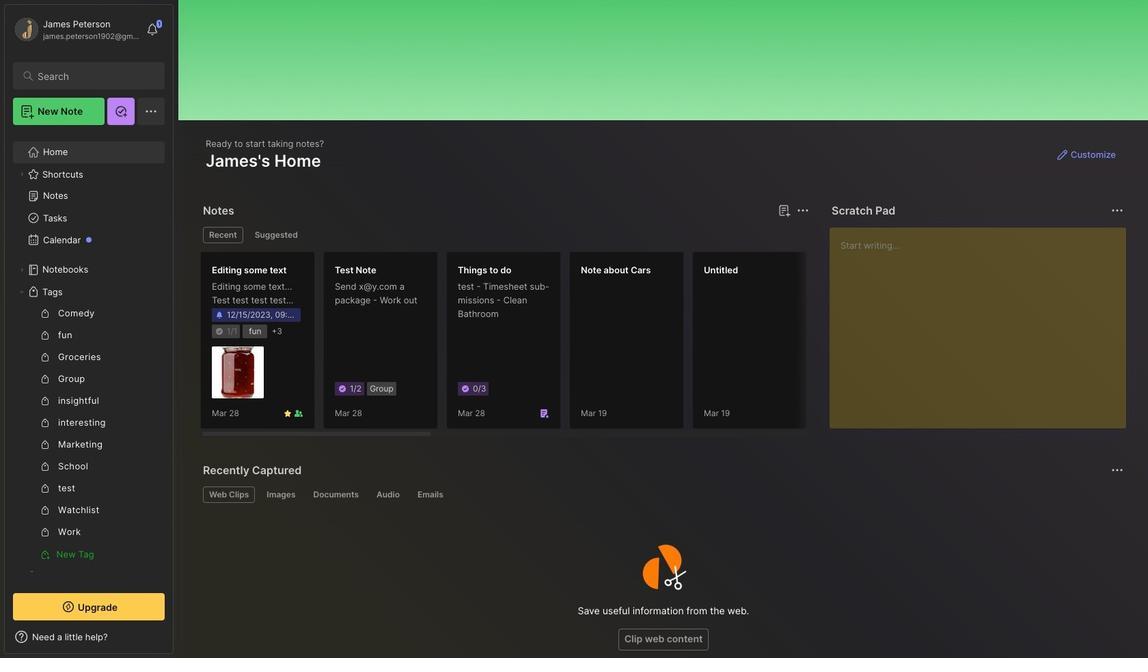 Task type: locate. For each thing, give the bounding box(es) containing it.
click to collapse image
[[173, 633, 183, 649]]

tree inside main element
[[5, 133, 173, 617]]

1 vertical spatial tab list
[[203, 487, 1122, 503]]

group
[[13, 303, 157, 565]]

Search text field
[[38, 70, 152, 83]]

tab
[[203, 227, 243, 243], [249, 227, 304, 243], [203, 487, 255, 503], [261, 487, 302, 503], [307, 487, 365, 503], [370, 487, 406, 503], [411, 487, 450, 503]]

main element
[[0, 0, 178, 658]]

group inside tree
[[13, 303, 157, 565]]

1 more actions field from the top
[[1108, 201, 1127, 220]]

0 vertical spatial more actions image
[[1109, 202, 1126, 219]]

more actions image
[[1109, 202, 1126, 219], [1109, 462, 1126, 478]]

More actions field
[[1108, 201, 1127, 220], [1108, 461, 1127, 480]]

1 vertical spatial more actions image
[[1109, 462, 1126, 478]]

0 vertical spatial more actions field
[[1108, 201, 1127, 220]]

1 vertical spatial more actions field
[[1108, 461, 1127, 480]]

thumbnail image
[[212, 347, 264, 399]]

None search field
[[38, 68, 152, 84]]

0 vertical spatial tab list
[[203, 227, 807, 243]]

Start writing… text field
[[841, 228, 1126, 418]]

row group
[[200, 252, 1148, 437]]

tree
[[5, 133, 173, 617]]

2 more actions image from the top
[[1109, 462, 1126, 478]]

tab list
[[203, 227, 807, 243], [203, 487, 1122, 503]]

1 more actions image from the top
[[1109, 202, 1126, 219]]

none search field inside main element
[[38, 68, 152, 84]]

2 tab list from the top
[[203, 487, 1122, 503]]



Task type: vqa. For each thing, say whether or not it's contained in the screenshot.
'...'
no



Task type: describe. For each thing, give the bounding box(es) containing it.
expand tags image
[[18, 288, 26, 296]]

more actions image for 2nd more actions field from the top of the page
[[1109, 462, 1126, 478]]

WHAT'S NEW field
[[5, 626, 173, 648]]

1 tab list from the top
[[203, 227, 807, 243]]

expand notebooks image
[[18, 266, 26, 274]]

2 more actions field from the top
[[1108, 461, 1127, 480]]

more actions image for first more actions field from the top
[[1109, 202, 1126, 219]]

Account field
[[13, 16, 139, 43]]



